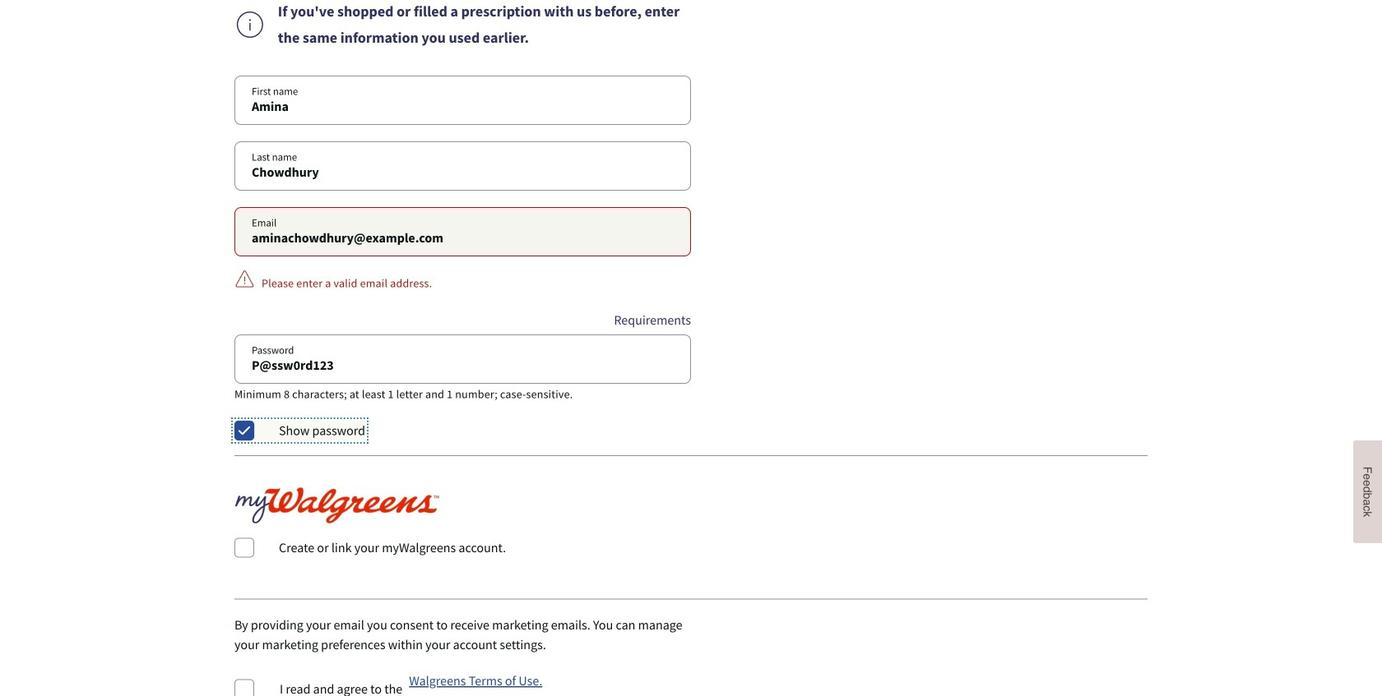 Task type: vqa. For each thing, say whether or not it's contained in the screenshot.
Search image
no



Task type: describe. For each thing, give the bounding box(es) containing it.
First name text field
[[235, 77, 690, 124]]

Last name text field
[[235, 142, 690, 190]]



Task type: locate. For each thing, give the bounding box(es) containing it.
None text field
[[235, 336, 690, 383]]

mywalgreens image
[[234, 488, 440, 525]]

None text field
[[235, 213, 690, 251]]



